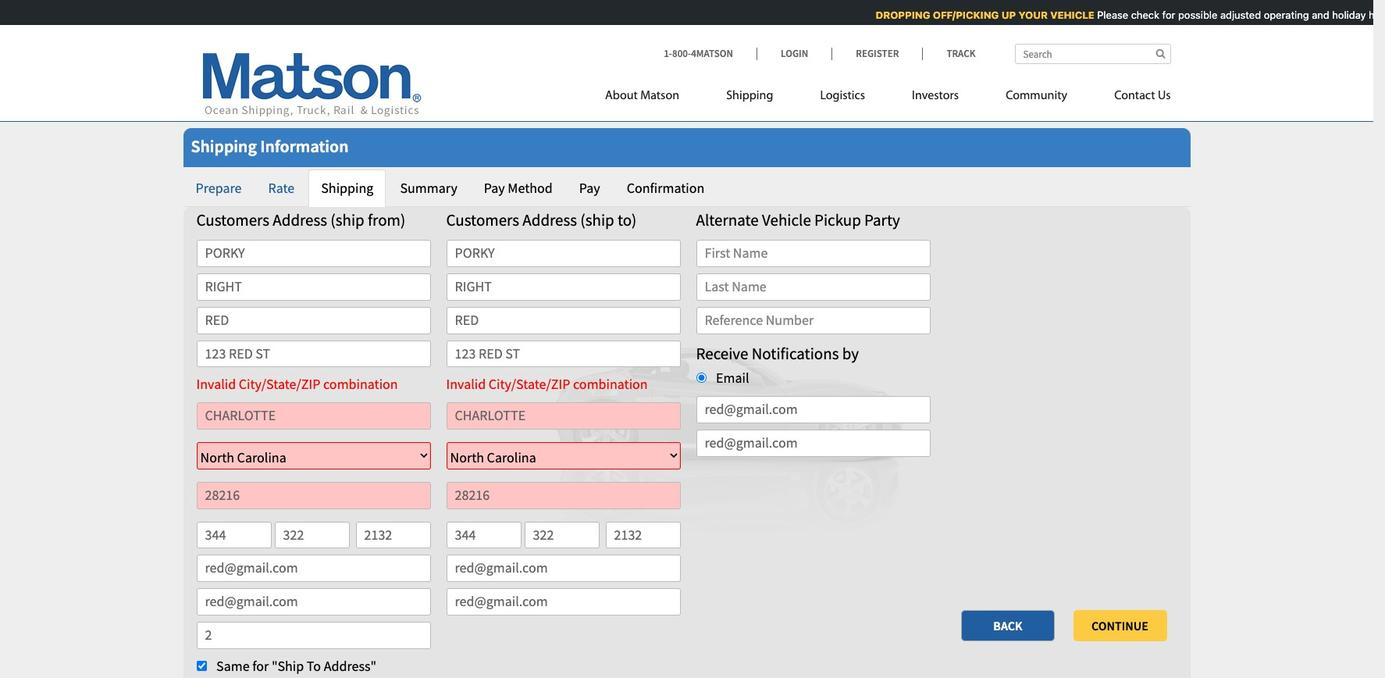 Task type: locate. For each thing, give the bounding box(es) containing it.
1 horizontal spatial for
[[1161, 9, 1174, 21]]

reference number text field up to
[[196, 622, 431, 649]]

0 horizontal spatial shipping link
[[309, 170, 386, 207]]

city text field for to)
[[446, 402, 681, 430]]

pay for pay
[[579, 179, 600, 197]]

customers address (ship from)
[[196, 209, 406, 230]]

5555 text field
[[356, 522, 431, 549]]

1 city text field from the left
[[196, 402, 431, 430]]

1 horizontal spatial address
[[523, 209, 577, 230]]

2 city/state/zip from the left
[[489, 375, 571, 393]]

for left "ship
[[252, 657, 269, 675]]

2 horizontal spatial confirm email text field
[[696, 430, 931, 457]]

2 invalid from the left
[[446, 375, 486, 393]]

0 horizontal spatial 555 text field
[[275, 522, 350, 549]]

1 address from the left
[[273, 209, 327, 230]]

2 invalid city/state/zip combination from the left
[[446, 375, 648, 393]]

0 horizontal spatial invalid city/state/zip combination
[[196, 375, 398, 393]]

0 horizontal spatial city text field
[[196, 402, 431, 430]]

None checkbox
[[196, 661, 207, 671]]

1 invalid city/state/zip combination from the left
[[196, 375, 398, 393]]

1 combination from the left
[[323, 375, 398, 393]]

Confirm Email text field
[[696, 430, 931, 457], [196, 588, 431, 616], [446, 588, 681, 616]]

Zip text field
[[196, 482, 431, 509]]

0 horizontal spatial address
[[273, 209, 327, 230]]

back button
[[961, 610, 1055, 641]]

2 555 text field from the left
[[446, 522, 521, 549]]

None search field
[[1015, 44, 1171, 64]]

top menu navigation
[[605, 82, 1171, 114]]

1 horizontal spatial 555 text field
[[446, 522, 521, 549]]

0 vertical spatial for
[[1161, 9, 1174, 21]]

dropping
[[874, 9, 929, 21]]

1 horizontal spatial city/state/zip
[[489, 375, 571, 393]]

1 vertical spatial for
[[252, 657, 269, 675]]

City text field
[[196, 402, 431, 430], [446, 402, 681, 430]]

(ship for from)
[[331, 209, 365, 230]]

1 horizontal spatial customers
[[446, 209, 520, 230]]

1 horizontal spatial confirm email text field
[[446, 588, 681, 616]]

method
[[508, 179, 553, 197]]

1 vertical spatial email text field
[[196, 555, 431, 582]]

to)
[[618, 209, 637, 230]]

confirmation link
[[615, 170, 717, 207]]

2 address from the left
[[523, 209, 577, 230]]

2 customers from the left
[[446, 209, 520, 230]]

email text field down zip text box at the left
[[196, 555, 431, 582]]

pay for pay         method
[[484, 179, 505, 197]]

customers
[[196, 209, 270, 230], [446, 209, 520, 230]]

555 text field
[[275, 522, 350, 549], [446, 522, 521, 549]]

0 horizontal spatial shipping
[[191, 135, 257, 157]]

last name text field down first name text field
[[696, 273, 931, 301]]

to
[[307, 657, 321, 675]]

4matson
[[691, 47, 733, 60]]

investors
[[912, 90, 959, 102]]

0 horizontal spatial last name text field
[[196, 273, 431, 301]]

1 horizontal spatial invalid city/state/zip combination
[[446, 375, 648, 393]]

alternate
[[696, 209, 759, 230]]

0 horizontal spatial customers
[[196, 209, 270, 230]]

invalid city/state/zip combination down address text box
[[446, 375, 648, 393]]

Email radio
[[696, 373, 707, 383]]

customers down "prepare" link
[[196, 209, 270, 230]]

0 horizontal spatial pay
[[484, 179, 505, 197]]

city/state/zip
[[239, 375, 321, 393], [489, 375, 571, 393]]

2 last name text field from the left
[[696, 273, 931, 301]]

same
[[216, 657, 250, 675]]

2 horizontal spatial shipping
[[727, 90, 774, 102]]

login
[[781, 47, 809, 60]]

555 text field
[[196, 522, 271, 549], [525, 522, 600, 549]]

1 vertical spatial reference number text field
[[196, 622, 431, 649]]

0 horizontal spatial first name text field
[[196, 240, 431, 267]]

prepare
[[196, 179, 242, 197]]

(ship left from)
[[331, 209, 365, 230]]

1 customers from the left
[[196, 209, 270, 230]]

2 (ship from the left
[[581, 209, 615, 230]]

1 horizontal spatial email text field
[[696, 396, 931, 423]]

1 pay from the left
[[484, 179, 505, 197]]

shipping link down '4matson' at top
[[703, 82, 797, 114]]

vehicle
[[762, 209, 811, 230]]

combination
[[323, 375, 398, 393], [573, 375, 648, 393]]

your
[[1017, 9, 1046, 21]]

2 combination from the left
[[573, 375, 648, 393]]

1 vertical spatial shipping link
[[309, 170, 386, 207]]

logistics
[[821, 90, 865, 102]]

0 vertical spatial reference number text field
[[696, 307, 931, 334]]

Reference Number text field
[[696, 307, 931, 334], [196, 622, 431, 649]]

register
[[856, 47, 899, 60]]

First Name text field
[[196, 240, 431, 267], [446, 240, 681, 267]]

Last Name text field
[[446, 273, 681, 301]]

1 horizontal spatial invalid
[[446, 375, 486, 393]]

combination down address text box
[[573, 375, 648, 393]]

1 invalid from the left
[[196, 375, 236, 393]]

(ship
[[331, 209, 365, 230], [581, 209, 615, 230]]

email text field down the notifications
[[696, 396, 931, 423]]

0 vertical spatial email text field
[[696, 396, 931, 423]]

contact us
[[1115, 90, 1171, 102]]

for
[[1161, 9, 1174, 21], [252, 657, 269, 675]]

about matson
[[605, 90, 680, 102]]

reference number text field up the notifications
[[696, 307, 931, 334]]

0 horizontal spatial combination
[[323, 375, 398, 393]]

operating
[[1262, 9, 1308, 21]]

register link
[[832, 47, 923, 60]]

pay up customers address (ship to)
[[579, 179, 600, 197]]

(ship left to)
[[581, 209, 615, 230]]

0 horizontal spatial email text field
[[196, 555, 431, 582]]

back
[[994, 618, 1023, 633]]

search image
[[1156, 48, 1166, 59]]

city/state/zip down address text box
[[489, 375, 571, 393]]

matson
[[641, 90, 680, 102]]

Email text field
[[696, 396, 931, 423], [196, 555, 431, 582]]

shipping down '4matson' at top
[[727, 90, 774, 102]]

last name text field up company (optional) text field
[[196, 273, 431, 301]]

1 horizontal spatial shipping
[[321, 179, 374, 197]]

city text field down address text field
[[196, 402, 431, 430]]

combination down address text field
[[323, 375, 398, 393]]

0 horizontal spatial 555 text field
[[196, 522, 271, 549]]

summary link
[[388, 170, 470, 207]]

1 last name text field from the left
[[196, 273, 431, 301]]

Address text field
[[446, 340, 681, 368]]

shipping link up from)
[[309, 170, 386, 207]]

address
[[273, 209, 327, 230], [523, 209, 577, 230]]

1-800-4matson
[[664, 47, 733, 60]]

0 horizontal spatial confirm email text field
[[196, 588, 431, 616]]

summary
[[400, 179, 458, 197]]

prepare link
[[183, 170, 254, 207]]

invalid city/state/zip combination down address text field
[[196, 375, 398, 393]]

1 555 text field from the left
[[275, 522, 350, 549]]

1 (ship from the left
[[331, 209, 365, 230]]

None submit
[[1074, 610, 1167, 641]]

notifications
[[752, 343, 839, 364]]

1 first name text field from the left
[[196, 240, 431, 267]]

1 horizontal spatial combination
[[573, 375, 648, 393]]

for right "check"
[[1161, 9, 1174, 21]]

rate
[[268, 179, 295, 197]]

address down 'rate' link
[[273, 209, 327, 230]]

0 vertical spatial shipping
[[727, 90, 774, 102]]

first name text field down customers address (ship from)
[[196, 240, 431, 267]]

alternate vehicle pickup party
[[696, 209, 900, 230]]

0 horizontal spatial invalid
[[196, 375, 236, 393]]

pay left method
[[484, 179, 505, 197]]

city/state/zip down address text field
[[239, 375, 321, 393]]

customers down 'pay         method' link
[[446, 209, 520, 230]]

2 first name text field from the left
[[446, 240, 681, 267]]

1 horizontal spatial city text field
[[446, 402, 681, 430]]

1 horizontal spatial shipping link
[[703, 82, 797, 114]]

1 city/state/zip from the left
[[239, 375, 321, 393]]

pay
[[484, 179, 505, 197], [579, 179, 600, 197]]

track
[[947, 47, 976, 60]]

shipping up from)
[[321, 179, 374, 197]]

1 horizontal spatial (ship
[[581, 209, 615, 230]]

2 city text field from the left
[[446, 402, 681, 430]]

0 horizontal spatial (ship
[[331, 209, 365, 230]]

track link
[[923, 47, 976, 60]]

possible
[[1177, 9, 1216, 21]]

invalid
[[196, 375, 236, 393], [446, 375, 486, 393]]

First Name text field
[[696, 240, 931, 267]]

0 vertical spatial shipping link
[[703, 82, 797, 114]]

1 horizontal spatial last name text field
[[696, 273, 931, 301]]

0 horizontal spatial city/state/zip
[[239, 375, 321, 393]]

pay link
[[567, 170, 613, 207]]

2 pay from the left
[[579, 179, 600, 197]]

login link
[[757, 47, 832, 60]]

address down method
[[523, 209, 577, 230]]

shipping link
[[703, 82, 797, 114], [309, 170, 386, 207]]

invalid city/state/zip combination
[[196, 375, 398, 393], [446, 375, 648, 393]]

receive notifications by
[[696, 343, 859, 364]]

about
[[605, 90, 638, 102]]

shipping up prepare
[[191, 135, 257, 157]]

address"
[[324, 657, 377, 675]]

1 horizontal spatial pay
[[579, 179, 600, 197]]

party
[[865, 209, 900, 230]]

Last Name text field
[[196, 273, 431, 301], [696, 273, 931, 301]]

first name text field for to)
[[446, 240, 681, 267]]

city text field down address text box
[[446, 402, 681, 430]]

shipping
[[727, 90, 774, 102], [191, 135, 257, 157], [321, 179, 374, 197]]

1 horizontal spatial 555 text field
[[525, 522, 600, 549]]

first name text field up last name text box
[[446, 240, 681, 267]]

1 horizontal spatial first name text field
[[446, 240, 681, 267]]

first name text field for from)
[[196, 240, 431, 267]]



Task type: vqa. For each thing, say whether or not it's contained in the screenshot.
the rightmost Government link
no



Task type: describe. For each thing, give the bounding box(es) containing it.
(ship for to)
[[581, 209, 615, 230]]

Company (Optional) text field
[[196, 307, 431, 334]]

invalid for customers address (ship to)
[[446, 375, 486, 393]]

community link
[[983, 82, 1091, 114]]

5555 text field
[[606, 522, 681, 549]]

rate link
[[256, 170, 307, 207]]

0 horizontal spatial for
[[252, 657, 269, 675]]

information
[[260, 135, 349, 157]]

2 555 text field from the left
[[525, 522, 600, 549]]

customers address (ship to)
[[446, 209, 637, 230]]

invalid for customers address (ship from)
[[196, 375, 236, 393]]

hour
[[1367, 9, 1386, 21]]

pickup
[[815, 209, 861, 230]]

invalid city/state/zip combination for from)
[[196, 375, 398, 393]]

combination for to)
[[573, 375, 648, 393]]

contact us link
[[1091, 82, 1171, 114]]

Email text field
[[446, 555, 681, 582]]

shipping information
[[191, 135, 349, 157]]

shipping inside top menu navigation
[[727, 90, 774, 102]]

0 horizontal spatial reference number text field
[[196, 622, 431, 649]]

1-
[[664, 47, 673, 60]]

logistics link
[[797, 82, 889, 114]]

1-800-4matson link
[[664, 47, 757, 60]]

by
[[843, 343, 859, 364]]

dropping off/picking up your vehicle please check for possible adjusted operating and holiday hour
[[874, 9, 1386, 21]]

address for to)
[[523, 209, 577, 230]]

Zip text field
[[446, 482, 681, 509]]

vehicle
[[1049, 9, 1093, 21]]

up
[[1000, 9, 1014, 21]]

address for from)
[[273, 209, 327, 230]]

contact
[[1115, 90, 1156, 102]]

pay         method
[[484, 179, 553, 197]]

confirm email text field for customers address (ship from)
[[196, 588, 431, 616]]

investors link
[[889, 82, 983, 114]]

receive
[[696, 343, 749, 364]]

adjusted
[[1219, 9, 1260, 21]]

"ship
[[272, 657, 304, 675]]

2 vertical spatial shipping
[[321, 179, 374, 197]]

same for "ship to address"
[[216, 657, 377, 675]]

off/picking
[[931, 9, 997, 21]]

Search search field
[[1015, 44, 1171, 64]]

holiday
[[1331, 9, 1365, 21]]

800-
[[673, 47, 691, 60]]

about matson link
[[605, 82, 703, 114]]

email
[[716, 369, 750, 387]]

confirm email text field for customers address (ship to)
[[446, 588, 681, 616]]

from)
[[368, 209, 406, 230]]

combination for from)
[[323, 375, 398, 393]]

Address text field
[[196, 340, 431, 368]]

invalid city/state/zip combination for to)
[[446, 375, 648, 393]]

blue matson logo with ocean, shipping, truck, rail and logistics written beneath it. image
[[203, 53, 421, 117]]

Company (Optional) text field
[[446, 307, 681, 334]]

and
[[1310, 9, 1328, 21]]

please
[[1096, 9, 1127, 21]]

city/state/zip for customers address (ship to)
[[489, 375, 571, 393]]

customers for customers address (ship from)
[[196, 209, 270, 230]]

pay         method link
[[472, 170, 565, 207]]

us
[[1158, 90, 1171, 102]]

city/state/zip for customers address (ship from)
[[239, 375, 321, 393]]

1 555 text field from the left
[[196, 522, 271, 549]]

community
[[1006, 90, 1068, 102]]

city text field for from)
[[196, 402, 431, 430]]

customers for customers address (ship to)
[[446, 209, 520, 230]]

1 vertical spatial shipping
[[191, 135, 257, 157]]

1 horizontal spatial reference number text field
[[696, 307, 931, 334]]

confirmation
[[627, 179, 705, 197]]

check
[[1130, 9, 1158, 21]]



